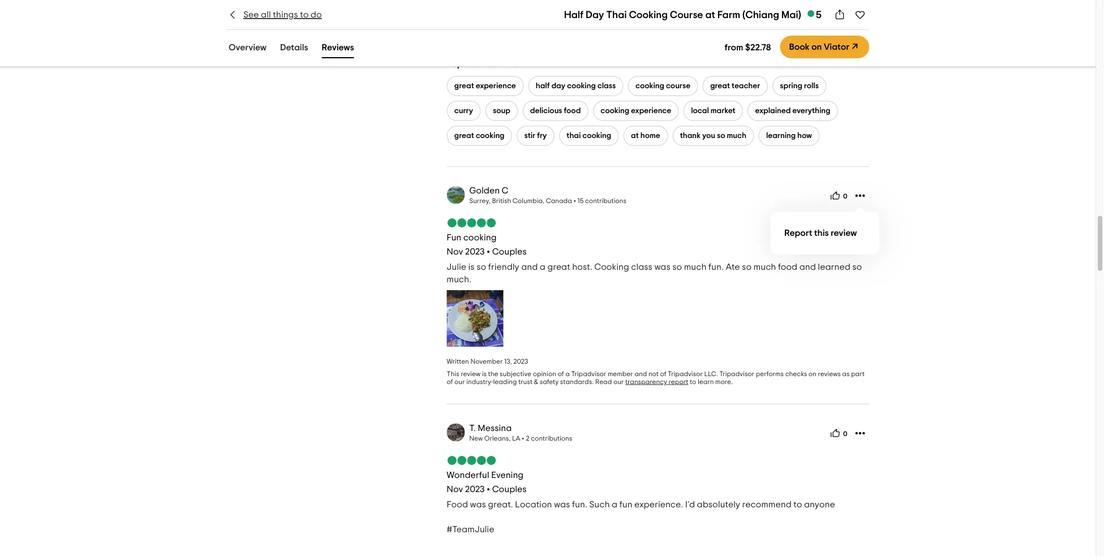 Task type: describe. For each thing, give the bounding box(es) containing it.
such
[[589, 500, 610, 510]]

book on viator
[[789, 42, 849, 52]]

very good
[[240, 18, 277, 26]]

0 horizontal spatial to
[[300, 10, 309, 19]]

friendly
[[488, 263, 519, 272]]

llc.
[[704, 371, 718, 378]]

host.
[[572, 263, 592, 272]]

reviews
[[322, 43, 354, 52]]

stir
[[524, 132, 535, 140]]

fun
[[447, 233, 461, 242]]

explained everything
[[755, 107, 830, 115]]

cooking inside "great cooking" button
[[476, 132, 505, 140]]

3 tripadvisor from the left
[[719, 371, 754, 378]]

fun cooking nov 2023 • couples
[[447, 233, 527, 257]]

at home button
[[623, 126, 668, 146]]

fun cooking link
[[447, 233, 497, 242]]

learned
[[818, 263, 850, 272]]

book on viator link
[[780, 36, 869, 58]]

0 button for food was great. location was fun. such a fun experience. i'd absolutely recommend to anyone
[[827, 425, 851, 443]]

course
[[670, 10, 703, 20]]

spring rolls button
[[772, 76, 826, 96]]

wonderful
[[447, 471, 489, 480]]

overview button
[[226, 40, 269, 58]]

great.
[[488, 500, 513, 510]]

t. messina new orleans, la 2 contributions
[[469, 424, 572, 442]]

curry button
[[447, 101, 481, 121]]

at inside 'at home' button
[[631, 132, 639, 140]]

nov for wonderful evening nov 2023 • couples
[[447, 485, 463, 494]]

2 our from the left
[[613, 379, 624, 386]]

details button
[[278, 40, 310, 58]]

subjective
[[500, 371, 531, 378]]

report this review
[[784, 229, 857, 238]]

golden c image
[[447, 186, 465, 204]]

english button
[[488, 18, 542, 40]]

1 our from the left
[[454, 379, 465, 386]]

$22.78
[[745, 43, 771, 52]]

local market
[[691, 107, 735, 115]]

0 horizontal spatial of
[[447, 379, 453, 386]]

see
[[243, 10, 259, 19]]

t. messina link
[[469, 424, 512, 433]]

0 button for julie is so friendly and a great host. cooking class was so much fun. ate so much food and learned so much.
[[827, 187, 851, 205]]

half
[[564, 10, 584, 20]]

contributions inside t. messina new orleans, la 2 contributions
[[531, 435, 572, 442]]

• for cooking
[[487, 247, 490, 257]]

course
[[666, 82, 691, 90]]

open options menu image
[[855, 428, 866, 439]]

4
[[286, 47, 290, 54]]

experience for cooking experience
[[631, 107, 671, 115]]

farm
[[718, 10, 740, 20]]

orleans,
[[484, 435, 511, 442]]

1 horizontal spatial review
[[831, 229, 857, 238]]

2 vertical spatial to
[[794, 500, 802, 510]]

filter reviews element
[[240, 3, 424, 74]]

was inside julie is so friendly and a great host. cooking class was so much fun. ate so much food and learned so much.
[[654, 263, 670, 272]]

great experience button
[[447, 76, 524, 96]]

a for opinion
[[566, 371, 570, 378]]

la
[[512, 435, 520, 442]]

great cooking
[[454, 132, 505, 140]]

stir fry button
[[517, 126, 555, 146]]

curry
[[454, 107, 473, 115]]

leading
[[493, 379, 517, 386]]

most
[[554, 25, 572, 33]]

local
[[691, 107, 709, 115]]

trust
[[518, 379, 532, 386]]

cooking course
[[636, 82, 691, 90]]

much inside button
[[727, 132, 746, 140]]

i'd
[[685, 500, 695, 510]]

1 horizontal spatial to
[[690, 379, 696, 386]]

half day cooking class button
[[528, 76, 623, 96]]

t. messina image
[[447, 424, 465, 442]]

transparency
[[625, 379, 667, 386]]

terrible
[[240, 60, 267, 68]]

great for great cooking
[[454, 132, 474, 140]]

so right ate in the top right of the page
[[742, 263, 752, 272]]

filters button
[[447, 19, 484, 40]]

recommend
[[742, 500, 792, 510]]

• for evening
[[487, 485, 490, 494]]

cooking inside fun cooking nov 2023 • couples
[[463, 233, 497, 242]]

2 horizontal spatial much
[[754, 263, 776, 272]]

viator
[[824, 42, 849, 52]]

soup
[[493, 107, 510, 115]]

on inside this review is the subjective opinion of a tripadvisor member and not of tripadvisor llc. tripadvisor performs checks on reviews as part of our industry-leading trust & safety standards. read our
[[809, 371, 817, 378]]

so left ate in the top right of the page
[[672, 263, 682, 272]]

food
[[447, 500, 468, 510]]

so left friendly
[[477, 263, 486, 272]]

(chiang
[[743, 10, 779, 20]]

checks
[[785, 371, 807, 378]]

local market button
[[683, 101, 743, 121]]

half day cooking class
[[536, 82, 616, 90]]

share image
[[834, 9, 846, 20]]

review inside this review is the subjective opinion of a tripadvisor member and not of tripadvisor llc. tripadvisor performs checks on reviews as part of our industry-leading trust & safety standards. read our
[[461, 371, 480, 378]]

report
[[784, 229, 812, 238]]

1 vertical spatial fun.
[[572, 500, 587, 510]]

julie
[[447, 263, 466, 272]]

class inside button
[[598, 82, 616, 90]]

1 horizontal spatial was
[[554, 500, 570, 510]]

from
[[725, 43, 743, 52]]

spring
[[780, 82, 802, 90]]

wonderful evening link
[[447, 471, 524, 480]]

messina
[[478, 424, 512, 433]]

day
[[551, 82, 565, 90]]

rolls
[[804, 82, 819, 90]]

0 horizontal spatial was
[[470, 500, 486, 510]]

good
[[258, 18, 277, 26]]

1 horizontal spatial at
[[705, 10, 715, 20]]

canada
[[546, 198, 572, 204]]

0 for food was great. location was fun. such a fun experience. i'd absolutely recommend to anyone
[[843, 431, 847, 438]]

5.0 of 5 bubbles image for fun cooking
[[447, 219, 497, 228]]

ate
[[726, 263, 740, 272]]

thank
[[680, 132, 701, 140]]

safety
[[540, 379, 559, 386]]

t.
[[469, 424, 476, 433]]

see full review image image
[[447, 290, 503, 347]]

nov for fun cooking nov 2023 • couples
[[447, 247, 463, 257]]

standards.
[[560, 379, 594, 386]]

2023 for november
[[513, 358, 528, 365]]

save to a trip image
[[855, 9, 866, 20]]



Task type: locate. For each thing, give the bounding box(es) containing it.
0 horizontal spatial contributions
[[531, 435, 572, 442]]

2 couples from the top
[[492, 485, 527, 494]]

contributions right 15
[[585, 198, 626, 204]]

0 horizontal spatial food
[[564, 107, 581, 115]]

1 vertical spatial 0
[[843, 431, 847, 438]]

our down member
[[613, 379, 624, 386]]

much left ate in the top right of the page
[[684, 263, 707, 272]]

nov up food
[[447, 485, 463, 494]]

do
[[311, 10, 322, 19]]

to left do
[[300, 10, 309, 19]]

5.0 of 5 bubbles image for wonderful evening
[[447, 456, 497, 465]]

transparency report link
[[625, 379, 688, 386]]

1 horizontal spatial of
[[558, 371, 564, 378]]

filters
[[454, 25, 476, 33]]

fun. left such
[[572, 500, 587, 510]]

1 vertical spatial class
[[631, 263, 652, 272]]

5
[[816, 10, 822, 20]]

part
[[851, 371, 865, 378]]

0 button left close options menu icon
[[827, 187, 851, 205]]

2 0 from the top
[[843, 431, 847, 438]]

food inside button
[[564, 107, 581, 115]]

fun
[[620, 500, 632, 510]]

absolutely
[[697, 500, 740, 510]]

2023 inside fun cooking nov 2023 • couples
[[465, 247, 485, 257]]

1 tripadvisor from the left
[[571, 371, 606, 378]]

1 vertical spatial at
[[631, 132, 639, 140]]

#teamjulie
[[447, 525, 494, 534]]

1 vertical spatial review
[[461, 371, 480, 378]]

of right not
[[660, 371, 666, 378]]

2023 for cooking
[[465, 247, 485, 257]]

2 horizontal spatial of
[[660, 371, 666, 378]]

0 left open options menu icon
[[843, 431, 847, 438]]

0 vertical spatial a
[[540, 263, 546, 272]]

0 vertical spatial 5.0 of 5 bubbles image
[[447, 219, 497, 228]]

1 vertical spatial to
[[690, 379, 696, 386]]

1 vertical spatial a
[[566, 371, 570, 378]]

of up safety
[[558, 371, 564, 378]]

0 horizontal spatial and
[[521, 263, 538, 272]]

1 horizontal spatial class
[[631, 263, 652, 272]]

1 vertical spatial 2023
[[513, 358, 528, 365]]

cooking inside julie is so friendly and a great host. cooking class was so much fun. ate so much food and learned so much.
[[594, 263, 629, 272]]

you
[[702, 132, 715, 140]]

thank you so much button
[[672, 126, 754, 146]]

is inside this review is the subjective opinion of a tripadvisor member and not of tripadvisor llc. tripadvisor performs checks on reviews as part of our industry-leading trust & safety standards. read our
[[482, 371, 487, 378]]

experience
[[476, 82, 516, 90], [631, 107, 671, 115]]

at left the farm
[[705, 10, 715, 20]]

popular mentions
[[447, 59, 518, 68]]

great for great teacher
[[710, 82, 730, 90]]

review up industry-
[[461, 371, 480, 378]]

0 button
[[827, 187, 851, 205], [827, 425, 851, 443]]

a left fun
[[612, 500, 618, 510]]

1 couples from the top
[[492, 247, 527, 257]]

0 vertical spatial 0
[[843, 193, 847, 200]]

1 vertical spatial on
[[809, 371, 817, 378]]

and right friendly
[[521, 263, 538, 272]]

2 horizontal spatial was
[[654, 263, 670, 272]]

class inside julie is so friendly and a great host. cooking class was so much fun. ate so much food and learned so much.
[[631, 263, 652, 272]]

couples inside fun cooking nov 2023 • couples
[[492, 247, 527, 257]]

experience.
[[634, 500, 683, 510]]

at
[[705, 10, 715, 20], [631, 132, 639, 140]]

thank you so much
[[680, 132, 746, 140]]

1 horizontal spatial a
[[566, 371, 570, 378]]

nov
[[447, 247, 463, 257], [447, 485, 463, 494]]

tripadvisor
[[571, 371, 606, 378], [668, 371, 703, 378], [719, 371, 754, 378]]

and inside this review is the subjective opinion of a tripadvisor member and not of tripadvisor llc. tripadvisor performs checks on reviews as part of our industry-leading trust & safety standards. read our
[[635, 371, 647, 378]]

0 vertical spatial at
[[705, 10, 715, 20]]

• up friendly
[[487, 247, 490, 257]]

1 vertical spatial contributions
[[531, 435, 572, 442]]

this
[[814, 229, 829, 238]]

learn
[[698, 379, 714, 386]]

a
[[540, 263, 546, 272], [566, 371, 570, 378], [612, 500, 618, 510]]

review right this
[[831, 229, 857, 238]]

great for great experience
[[454, 82, 474, 90]]

1 vertical spatial couples
[[492, 485, 527, 494]]

0 horizontal spatial much
[[684, 263, 707, 272]]

tripadvisor up more.
[[719, 371, 754, 378]]

a inside this review is the subjective opinion of a tripadvisor member and not of tripadvisor llc. tripadvisor performs checks on reviews as part of our industry-leading trust & safety standards. read our
[[566, 371, 570, 378]]

0 horizontal spatial is
[[468, 263, 475, 272]]

1 vertical spatial 0 button
[[827, 425, 851, 443]]

performs
[[756, 371, 784, 378]]

couples inside wonderful evening nov 2023 • couples
[[492, 485, 527, 494]]

industry-
[[466, 379, 493, 386]]

cooking right fun
[[463, 233, 497, 242]]

great down curry button at the left of page
[[454, 132, 474, 140]]

new
[[469, 435, 483, 442]]

1 nov from the top
[[447, 247, 463, 257]]

transparency report to learn more.
[[625, 379, 733, 386]]

0 vertical spatial food
[[564, 107, 581, 115]]

couples
[[492, 247, 527, 257], [492, 485, 527, 494]]

couples down evening
[[492, 485, 527, 494]]

our down "this"
[[454, 379, 465, 386]]

tripadvisor up transparency report to learn more.
[[668, 371, 703, 378]]

cooking
[[629, 10, 668, 20], [594, 263, 629, 272]]

1 horizontal spatial our
[[613, 379, 624, 386]]

1 • from the top
[[487, 247, 490, 257]]

food inside julie is so friendly and a great host. cooking class was so much fun. ate so much food and learned so much.
[[778, 263, 798, 272]]

0 vertical spatial 0 button
[[827, 187, 851, 205]]

0 button left open options menu icon
[[827, 425, 851, 443]]

review
[[831, 229, 857, 238], [461, 371, 480, 378]]

golden c link
[[469, 186, 508, 195]]

0 vertical spatial fun.
[[709, 263, 724, 272]]

great inside great experience button
[[454, 82, 474, 90]]

1 0 button from the top
[[827, 187, 851, 205]]

at left home
[[631, 132, 639, 140]]

much right you
[[727, 132, 746, 140]]

a right friendly
[[540, 263, 546, 272]]

2023 for evening
[[465, 485, 485, 494]]

0 vertical spatial on
[[812, 42, 822, 52]]

cooking up thai cooking
[[601, 107, 629, 115]]

surrey,
[[469, 198, 491, 204]]

so right you
[[717, 132, 725, 140]]

2 nov from the top
[[447, 485, 463, 494]]

1 0 from the top
[[843, 193, 847, 200]]

so right learned
[[852, 263, 862, 272]]

see all things to do link
[[226, 8, 322, 21]]

0 for julie is so friendly and a great host. cooking class was so much fun. ate so much food and learned so much.
[[843, 193, 847, 200]]

2023 right the 13,
[[513, 358, 528, 365]]

2 horizontal spatial to
[[794, 500, 802, 510]]

fun. left ate in the top right of the page
[[709, 263, 724, 272]]

recent
[[573, 25, 599, 33]]

1 horizontal spatial is
[[482, 371, 487, 378]]

• down wonderful evening link
[[487, 485, 490, 494]]

couples for cooking
[[492, 247, 527, 257]]

0 vertical spatial cooking
[[629, 10, 668, 20]]

on right book
[[812, 42, 822, 52]]

on inside 'book on viator' "link"
[[812, 42, 822, 52]]

nov inside wonderful evening nov 2023 • couples
[[447, 485, 463, 494]]

5.0 of 5 bubbles image
[[447, 219, 497, 228], [447, 456, 497, 465]]

things
[[273, 10, 298, 19]]

1 horizontal spatial much
[[727, 132, 746, 140]]

cooking inside cooking course button
[[636, 82, 664, 90]]

cooking left course
[[636, 82, 664, 90]]

great down popular
[[454, 82, 474, 90]]

0 horizontal spatial experience
[[476, 82, 516, 90]]

to
[[300, 10, 309, 19], [690, 379, 696, 386], [794, 500, 802, 510]]

cooking right day
[[567, 82, 596, 90]]

1 vertical spatial •
[[487, 485, 490, 494]]

0 horizontal spatial tripadvisor
[[571, 371, 606, 378]]

is
[[468, 263, 475, 272], [482, 371, 487, 378]]

1 horizontal spatial contributions
[[585, 198, 626, 204]]

1 horizontal spatial tripadvisor
[[668, 371, 703, 378]]

popular
[[447, 59, 479, 68]]

2 horizontal spatial a
[[612, 500, 618, 510]]

location
[[515, 500, 552, 510]]

see all things to do
[[243, 10, 322, 19]]

cooking right thai
[[583, 132, 611, 140]]

5.0 of 5 bubbles image up fun cooking link at the left of page
[[447, 219, 497, 228]]

on right the checks
[[809, 371, 817, 378]]

0 horizontal spatial our
[[454, 379, 465, 386]]

cooking inside cooking experience button
[[601, 107, 629, 115]]

0 horizontal spatial fun.
[[572, 500, 587, 510]]

2 • from the top
[[487, 485, 490, 494]]

0 vertical spatial couples
[[492, 247, 527, 257]]

2 horizontal spatial and
[[800, 263, 816, 272]]

1 vertical spatial cooking
[[594, 263, 629, 272]]

a up the 'standards.'
[[566, 371, 570, 378]]

0 horizontal spatial review
[[461, 371, 480, 378]]

1 vertical spatial 5.0 of 5 bubbles image
[[447, 456, 497, 465]]

0 vertical spatial 2023
[[465, 247, 485, 257]]

2023 inside wonderful evening nov 2023 • couples
[[465, 485, 485, 494]]

food up thai
[[564, 107, 581, 115]]

0 vertical spatial nov
[[447, 247, 463, 257]]

199
[[293, 19, 303, 25]]

fry
[[537, 132, 547, 140]]

is left the
[[482, 371, 487, 378]]

2023 down wonderful
[[465, 485, 485, 494]]

poor
[[240, 46, 257, 54]]

0 horizontal spatial a
[[540, 263, 546, 272]]

contributions inside golden c surrey, british columbia, canada 15 contributions
[[585, 198, 626, 204]]

1 horizontal spatial fun.
[[709, 263, 724, 272]]

0 horizontal spatial at
[[631, 132, 639, 140]]

a inside julie is so friendly and a great host. cooking class was so much fun. ate so much food and learned so much.
[[540, 263, 546, 272]]

much.
[[447, 275, 471, 284]]

tripadvisor up the 'standards.'
[[571, 371, 606, 378]]

contributions right 2
[[531, 435, 572, 442]]

nov inside fun cooking nov 2023 • couples
[[447, 247, 463, 257]]

everything
[[792, 107, 830, 115]]

0
[[843, 193, 847, 200], [843, 431, 847, 438]]

food was great. location was fun. such a fun experience. i'd absolutely recommend to anyone
[[447, 500, 835, 510]]

opinion
[[533, 371, 556, 378]]

1 horizontal spatial experience
[[631, 107, 671, 115]]

golden c surrey, british columbia, canada 15 contributions
[[469, 186, 626, 204]]

0 left close options menu icon
[[843, 193, 847, 200]]

0 vertical spatial contributions
[[585, 198, 626, 204]]

great left host.
[[548, 263, 570, 272]]

is right julie
[[468, 263, 475, 272]]

and left learned
[[800, 263, 816, 272]]

at home
[[631, 132, 660, 140]]

great inside great teacher button
[[710, 82, 730, 90]]

0 horizontal spatial class
[[598, 82, 616, 90]]

learning how
[[766, 132, 812, 140]]

learning
[[766, 132, 796, 140]]

2023 down fun cooking link at the left of page
[[465, 247, 485, 257]]

overview
[[229, 43, 267, 52]]

•
[[487, 247, 490, 257], [487, 485, 490, 494]]

great inside julie is so friendly and a great host. cooking class was so much fun. ate so much food and learned so much.
[[548, 263, 570, 272]]

british
[[492, 198, 511, 204]]

cooking course button
[[628, 76, 698, 96]]

0 vertical spatial •
[[487, 247, 490, 257]]

great inside "great cooking" button
[[454, 132, 474, 140]]

0 vertical spatial to
[[300, 10, 309, 19]]

0 vertical spatial review
[[831, 229, 857, 238]]

delicious food
[[530, 107, 581, 115]]

so inside "thank you so much" button
[[717, 132, 725, 140]]

thai
[[606, 10, 627, 20]]

c
[[502, 186, 508, 195]]

not
[[649, 371, 659, 378]]

0 vertical spatial experience
[[476, 82, 516, 90]]

experience for great experience
[[476, 82, 516, 90]]

0 vertical spatial class
[[598, 82, 616, 90]]

2 5.0 of 5 bubbles image from the top
[[447, 456, 497, 465]]

cooking
[[567, 82, 596, 90], [636, 82, 664, 90], [601, 107, 629, 115], [476, 132, 505, 140], [583, 132, 611, 140], [463, 233, 497, 242]]

• inside fun cooking nov 2023 • couples
[[487, 247, 490, 257]]

1 vertical spatial food
[[778, 263, 798, 272]]

food down report
[[778, 263, 798, 272]]

cooking inside half day cooking class button
[[567, 82, 596, 90]]

1 horizontal spatial and
[[635, 371, 647, 378]]

soup button
[[485, 101, 518, 121]]

2 horizontal spatial tripadvisor
[[719, 371, 754, 378]]

of down "this"
[[447, 379, 453, 386]]

1 vertical spatial nov
[[447, 485, 463, 494]]

experience down mentions
[[476, 82, 516, 90]]

excellent
[[240, 4, 272, 12]]

report
[[669, 379, 688, 386]]

• inside wonderful evening nov 2023 • couples
[[487, 485, 490, 494]]

1 vertical spatial experience
[[631, 107, 671, 115]]

experience up home
[[631, 107, 671, 115]]

close options menu image
[[855, 190, 866, 202]]

1 vertical spatial is
[[482, 371, 487, 378]]

5.0 of 5 bubbles image up wonderful
[[447, 456, 497, 465]]

1 horizontal spatial food
[[778, 263, 798, 272]]

fun.
[[709, 263, 724, 272], [572, 500, 587, 510]]

golden
[[469, 186, 500, 195]]

to left learn
[[690, 379, 696, 386]]

a for fun.
[[612, 500, 618, 510]]

2 vertical spatial 2023
[[465, 485, 485, 494]]

and up transparency
[[635, 371, 647, 378]]

thai cooking
[[567, 132, 611, 140]]

as
[[842, 371, 850, 378]]

2 vertical spatial a
[[612, 500, 618, 510]]

tab list containing overview
[[213, 37, 370, 61]]

couples for evening
[[492, 485, 527, 494]]

1 5.0 of 5 bubbles image from the top
[[447, 219, 497, 228]]

the
[[488, 371, 498, 378]]

written november 13, 2023
[[447, 358, 528, 365]]

details
[[280, 43, 308, 52]]

explained everything button
[[748, 101, 838, 121]]

cooking right thai
[[629, 10, 668, 20]]

teacher
[[732, 82, 760, 90]]

cooking down soup button
[[476, 132, 505, 140]]

0 vertical spatial is
[[468, 263, 475, 272]]

great up market
[[710, 82, 730, 90]]

fun. inside julie is so friendly and a great host. cooking class was so much fun. ate so much food and learned so much.
[[709, 263, 724, 272]]

2 0 button from the top
[[827, 425, 851, 443]]

is inside julie is so friendly and a great host. cooking class was so much fun. ate so much food and learned so much.
[[468, 263, 475, 272]]

cooking inside thai cooking button
[[583, 132, 611, 140]]

on
[[812, 42, 822, 52], [809, 371, 817, 378]]

13,
[[504, 358, 512, 365]]

julie is so friendly and a great host. cooking class was so much fun. ate so much food and learned so much.
[[447, 263, 862, 284]]

2 tripadvisor from the left
[[668, 371, 703, 378]]

spring rolls
[[780, 82, 819, 90]]

anyone
[[804, 500, 835, 510]]

stir fry
[[524, 132, 547, 140]]

much right ate in the top right of the page
[[754, 263, 776, 272]]

nov down fun
[[447, 247, 463, 257]]

cooking right host.
[[594, 263, 629, 272]]

to left anyone
[[794, 500, 802, 510]]

book
[[789, 42, 810, 52]]

couples up friendly
[[492, 247, 527, 257]]

tab list
[[213, 37, 370, 61]]



Task type: vqa. For each thing, say whether or not it's contained in the screenshot.
stir fry button
yes



